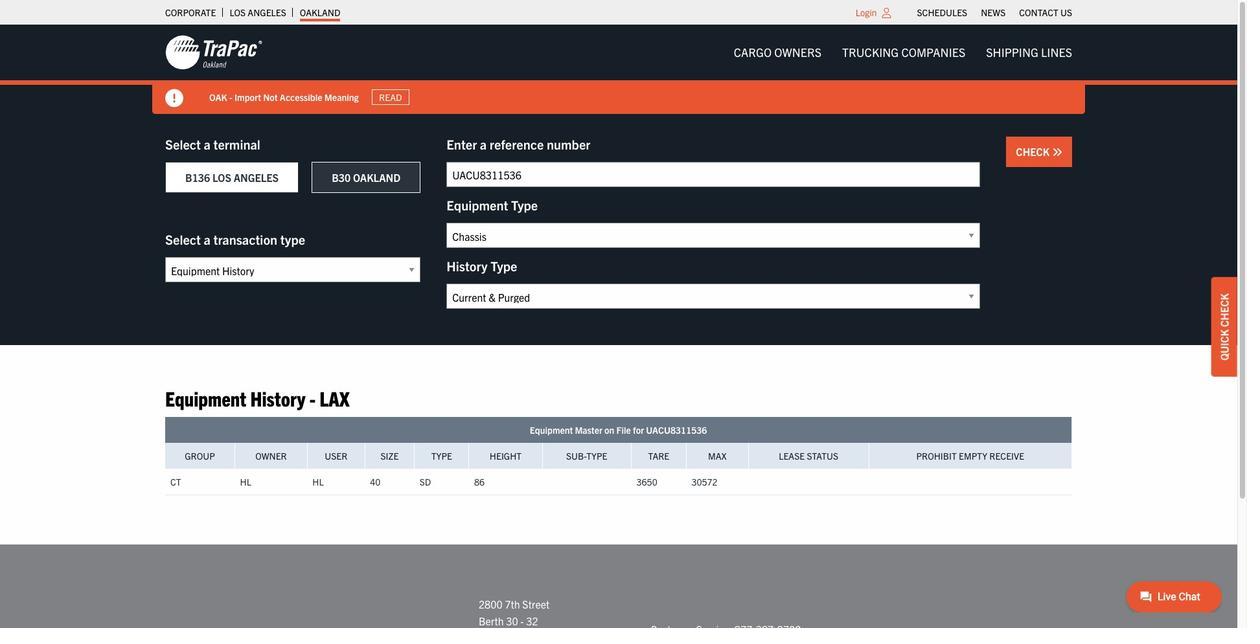 Task type: locate. For each thing, give the bounding box(es) containing it.
select
[[165, 136, 201, 152], [165, 231, 201, 247]]

1 horizontal spatial equipment
[[447, 197, 508, 213]]

0 horizontal spatial oakland
[[300, 6, 340, 18]]

los up oakland image
[[230, 6, 246, 18]]

check button
[[1006, 137, 1072, 167]]

type down master
[[586, 451, 607, 462]]

cargo owners link
[[723, 39, 832, 66]]

1 vertical spatial -
[[309, 385, 316, 411]]

type
[[280, 231, 305, 247]]

contact us link
[[1019, 3, 1072, 21]]

equipment history - lax
[[165, 385, 350, 411]]

oakland link
[[300, 3, 340, 21]]

us
[[1061, 6, 1072, 18]]

corporate
[[165, 6, 216, 18]]

type down equipment type
[[491, 258, 517, 274]]

not
[[263, 91, 278, 103]]

type for history type
[[491, 258, 517, 274]]

prohibit
[[916, 451, 957, 462]]

berth
[[479, 615, 504, 628]]

equipment for equipment master on file for uacu8311536
[[530, 425, 573, 436]]

footer containing 2800 7th street
[[0, 545, 1237, 628]]

equipment for equipment type
[[447, 197, 508, 213]]

reference
[[490, 136, 544, 152]]

group
[[185, 451, 215, 462]]

a left terminal
[[204, 136, 210, 152]]

- right 30
[[520, 615, 524, 628]]

0 horizontal spatial check
[[1016, 145, 1052, 158]]

0 horizontal spatial -
[[229, 91, 232, 103]]

los right b136 on the top left
[[212, 171, 231, 184]]

2 select from the top
[[165, 231, 201, 247]]

- inside banner
[[229, 91, 232, 103]]

-
[[229, 91, 232, 103], [309, 385, 316, 411], [520, 615, 524, 628]]

a right enter
[[480, 136, 487, 152]]

footer
[[0, 545, 1237, 628]]

1 horizontal spatial hl
[[312, 476, 324, 488]]

select left transaction
[[165, 231, 201, 247]]

2800
[[479, 598, 503, 611]]

1 select from the top
[[165, 136, 201, 152]]

enter a reference number
[[447, 136, 590, 152]]

select up b136 on the top left
[[165, 136, 201, 152]]

login link
[[856, 6, 877, 18]]

contact us
[[1019, 6, 1072, 18]]

2800 7th street berth 30 - 32
[[479, 598, 550, 628]]

Enter a reference number text field
[[447, 162, 980, 187]]

40
[[370, 476, 380, 488]]

menu bar up shipping
[[910, 3, 1079, 21]]

equipment
[[447, 197, 508, 213], [165, 385, 246, 411], [530, 425, 573, 436]]

- left lax
[[309, 385, 316, 411]]

type down enter a reference number
[[511, 197, 538, 213]]

0 vertical spatial menu bar
[[910, 3, 1079, 21]]

2 horizontal spatial equipment
[[530, 425, 573, 436]]

0 vertical spatial equipment
[[447, 197, 508, 213]]

oakland right "b30"
[[353, 171, 401, 184]]

banner containing cargo owners
[[0, 25, 1247, 114]]

2 vertical spatial -
[[520, 615, 524, 628]]

master
[[575, 425, 602, 436]]

1 vertical spatial oakland
[[353, 171, 401, 184]]

oakland right los angeles
[[300, 6, 340, 18]]

corporate link
[[165, 3, 216, 21]]

select for select a terminal
[[165, 136, 201, 152]]

0 vertical spatial check
[[1016, 145, 1052, 158]]

2 hl from the left
[[312, 476, 324, 488]]

user
[[325, 451, 347, 462]]

2 horizontal spatial -
[[520, 615, 524, 628]]

meaning
[[324, 91, 359, 103]]

check
[[1016, 145, 1052, 158], [1218, 294, 1231, 327]]

equipment up sub- at the left of the page
[[530, 425, 573, 436]]

prohibit empty receive
[[916, 451, 1024, 462]]

on
[[605, 425, 614, 436]]

angeles down terminal
[[234, 171, 279, 184]]

equipment up group
[[165, 385, 246, 411]]

a left transaction
[[204, 231, 210, 247]]

shipping
[[986, 45, 1038, 60]]

solid image
[[165, 89, 183, 108]]

1 vertical spatial history
[[250, 385, 305, 411]]

0 vertical spatial history
[[447, 258, 488, 274]]

hl
[[240, 476, 251, 488], [312, 476, 324, 488]]

street
[[522, 598, 550, 611]]

lease status
[[779, 451, 838, 462]]

2 vertical spatial equipment
[[530, 425, 573, 436]]

lines
[[1041, 45, 1072, 60]]

light image
[[882, 8, 891, 18]]

equipment up history type on the top left
[[447, 197, 508, 213]]

0 vertical spatial -
[[229, 91, 232, 103]]

oak - import not accessible meaning
[[209, 91, 359, 103]]

1 vertical spatial check
[[1218, 294, 1231, 327]]

news
[[981, 6, 1006, 18]]

type for sub-type
[[586, 451, 607, 462]]

0 vertical spatial select
[[165, 136, 201, 152]]

angeles left oakland link
[[248, 6, 286, 18]]

shipping lines link
[[976, 39, 1083, 66]]

select for select a transaction type
[[165, 231, 201, 247]]

banner
[[0, 25, 1247, 114]]

lax
[[320, 385, 350, 411]]

menu bar down light image
[[723, 39, 1083, 66]]

terminal
[[213, 136, 260, 152]]

1 vertical spatial equipment
[[165, 385, 246, 411]]

1 vertical spatial select
[[165, 231, 201, 247]]

3650
[[637, 476, 657, 488]]

angeles
[[248, 6, 286, 18], [234, 171, 279, 184]]

history type
[[447, 258, 517, 274]]

1 horizontal spatial -
[[309, 385, 316, 411]]

select a transaction type
[[165, 231, 305, 247]]

quick check
[[1218, 294, 1231, 361]]

1 vertical spatial menu bar
[[723, 39, 1083, 66]]

history
[[447, 258, 488, 274], [250, 385, 305, 411]]

select a terminal
[[165, 136, 260, 152]]

- right oak
[[229, 91, 232, 103]]

0 horizontal spatial equipment
[[165, 385, 246, 411]]

menu bar containing cargo owners
[[723, 39, 1083, 66]]

type
[[511, 197, 538, 213], [491, 258, 517, 274], [431, 451, 452, 462], [586, 451, 607, 462]]

tare
[[648, 451, 669, 462]]

0 horizontal spatial hl
[[240, 476, 251, 488]]

type for equipment type
[[511, 197, 538, 213]]

los
[[230, 6, 246, 18], [212, 171, 231, 184]]

sd
[[420, 476, 431, 488]]

1 horizontal spatial check
[[1218, 294, 1231, 327]]

menu bar
[[910, 3, 1079, 21], [723, 39, 1083, 66]]

0 vertical spatial angeles
[[248, 6, 286, 18]]

size
[[381, 451, 399, 462]]

86
[[474, 476, 485, 488]]

oakland
[[300, 6, 340, 18], [353, 171, 401, 184]]



Task type: describe. For each thing, give the bounding box(es) containing it.
for
[[633, 425, 644, 436]]

cargo
[[734, 45, 772, 60]]

quick
[[1218, 330, 1231, 361]]

30
[[506, 615, 518, 628]]

trucking companies link
[[832, 39, 976, 66]]

equipment for equipment history - lax
[[165, 385, 246, 411]]

equipment type
[[447, 197, 538, 213]]

empty
[[959, 451, 987, 462]]

trucking companies
[[842, 45, 965, 60]]

contact
[[1019, 6, 1058, 18]]

number
[[547, 136, 590, 152]]

accessible
[[280, 91, 322, 103]]

owner
[[255, 451, 287, 462]]

height
[[490, 451, 522, 462]]

- inside '2800 7th street berth 30 - 32'
[[520, 615, 524, 628]]

receive
[[989, 451, 1024, 462]]

los angeles link
[[230, 3, 286, 21]]

trucking
[[842, 45, 899, 60]]

b136
[[185, 171, 210, 184]]

a for transaction
[[204, 231, 210, 247]]

quick check link
[[1212, 277, 1237, 377]]

1 horizontal spatial oakland
[[353, 171, 401, 184]]

check inside button
[[1016, 145, 1052, 158]]

ct
[[170, 476, 181, 488]]

owners
[[774, 45, 822, 60]]

shipping lines
[[986, 45, 1072, 60]]

schedules
[[917, 6, 967, 18]]

b30
[[332, 171, 351, 184]]

transaction
[[213, 231, 277, 247]]

status
[[807, 451, 838, 462]]

1 vertical spatial angeles
[[234, 171, 279, 184]]

equipment master on file for uacu8311536
[[530, 425, 707, 436]]

read link
[[372, 89, 409, 105]]

news link
[[981, 3, 1006, 21]]

solid image
[[1052, 147, 1063, 157]]

0 horizontal spatial history
[[250, 385, 305, 411]]

0 vertical spatial los
[[230, 6, 246, 18]]

file
[[616, 425, 631, 436]]

cargo owners
[[734, 45, 822, 60]]

enter
[[447, 136, 477, 152]]

1 horizontal spatial history
[[447, 258, 488, 274]]

1 vertical spatial los
[[212, 171, 231, 184]]

import
[[234, 91, 261, 103]]

uacu8311536
[[646, 425, 707, 436]]

max
[[708, 451, 727, 462]]

type right size
[[431, 451, 452, 462]]

schedules link
[[917, 3, 967, 21]]

read
[[379, 91, 402, 103]]

a for reference
[[480, 136, 487, 152]]

oakland image
[[165, 34, 262, 71]]

7th
[[505, 598, 520, 611]]

b136 los angeles
[[185, 171, 279, 184]]

lease
[[779, 451, 805, 462]]

b30 oakland
[[332, 171, 401, 184]]

oak
[[209, 91, 227, 103]]

0 vertical spatial oakland
[[300, 6, 340, 18]]

1 hl from the left
[[240, 476, 251, 488]]

32
[[526, 615, 538, 628]]

sub-
[[566, 451, 586, 462]]

companies
[[901, 45, 965, 60]]

a for terminal
[[204, 136, 210, 152]]

sub-type
[[566, 451, 607, 462]]

menu bar containing schedules
[[910, 3, 1079, 21]]

login
[[856, 6, 877, 18]]

los angeles
[[230, 6, 286, 18]]

30572
[[692, 476, 718, 488]]



Task type: vqa. For each thing, say whether or not it's contained in the screenshot.
1st – from the top
no



